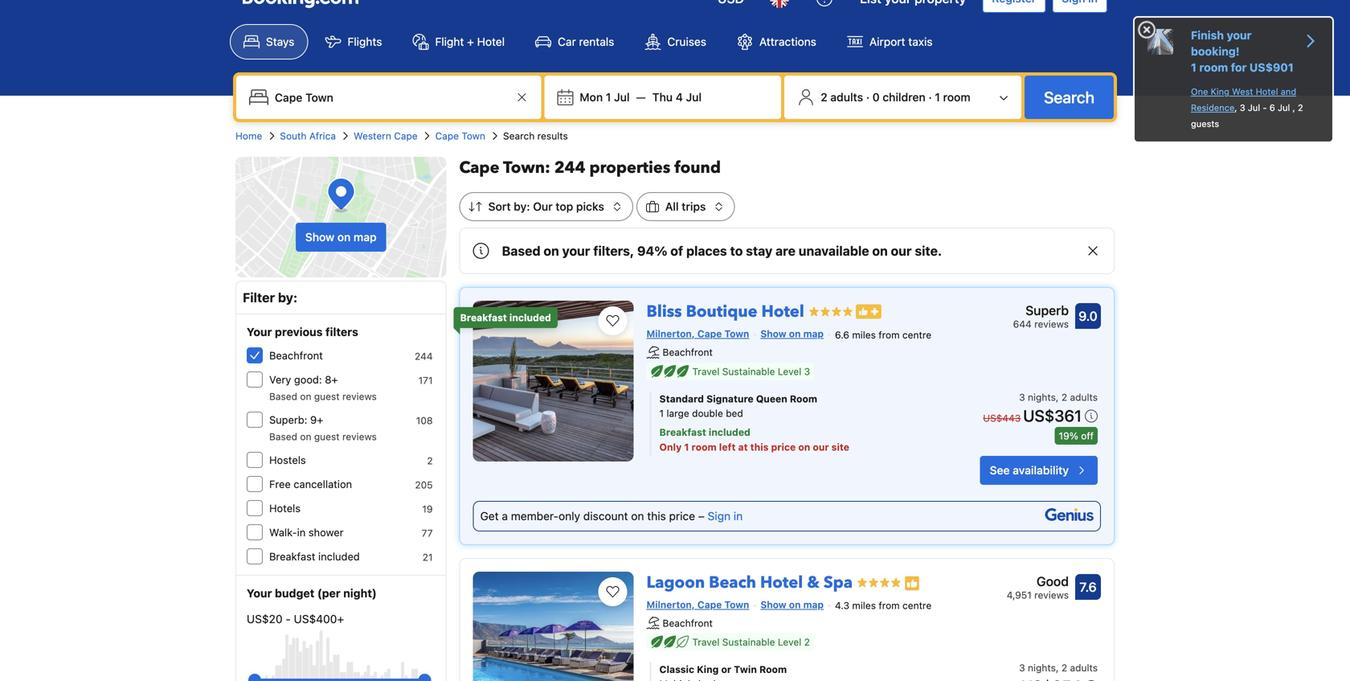 Task type: vqa. For each thing, say whether or not it's contained in the screenshot.
Attractions link
yes



Task type: locate. For each thing, give the bounding box(es) containing it.
milnerton, cape town for boutique
[[647, 328, 750, 339]]

1 vertical spatial our
[[813, 441, 829, 453]]

2 vertical spatial map
[[804, 599, 824, 610]]

king inside classic king or twin room link
[[697, 664, 719, 675]]

car
[[558, 35, 576, 48]]

1 vertical spatial -
[[286, 612, 291, 626]]

cape right western
[[394, 130, 418, 142]]

show for lagoon
[[761, 599, 787, 610]]

1 horizontal spatial 244
[[555, 157, 586, 179]]

1 vertical spatial nights
[[1028, 662, 1056, 674]]

by: for filter
[[278, 290, 298, 305]]

milnerton, cape town down lagoon
[[647, 599, 750, 610]]

home link
[[236, 129, 262, 143]]

0 horizontal spatial your
[[563, 243, 591, 259]]

244 up 171
[[415, 351, 433, 362]]

1 vertical spatial travel
[[693, 637, 720, 648]]

bed
[[726, 408, 744, 419]]

0
[[873, 90, 880, 104]]

your up booking! on the right
[[1227, 29, 1252, 42]]

one king west hotel and residence
[[1192, 86, 1297, 113]]

in left shower
[[297, 526, 306, 538]]

3 down west
[[1241, 103, 1246, 113]]

2 horizontal spatial included
[[709, 426, 751, 438]]

0 vertical spatial guest
[[314, 391, 340, 402]]

1 vertical spatial miles
[[853, 600, 876, 611]]

0 horizontal spatial our
[[813, 441, 829, 453]]

2 based on guest reviews from the top
[[269, 431, 377, 442]]

show on map for bliss boutique hotel
[[761, 328, 824, 339]]

one king west hotel and residence image
[[1148, 29, 1174, 55]]

beachfront
[[663, 346, 713, 358], [269, 349, 323, 361], [663, 617, 713, 628]]

1 horizontal spatial breakfast included
[[460, 312, 551, 323]]

superb: 9+
[[269, 414, 324, 426]]

0 vertical spatial nights
[[1028, 391, 1056, 403]]

booking.com image
[[243, 0, 359, 8]]

1 horizontal spatial -
[[1263, 103, 1268, 113]]

by: left our
[[514, 200, 530, 213]]

guest for good:
[[314, 391, 340, 402]]

room right twin
[[760, 664, 787, 675]]

travel up classic king or twin room
[[693, 637, 720, 648]]

0 vertical spatial search
[[1045, 88, 1095, 107]]

1 vertical spatial room
[[760, 664, 787, 675]]

0 vertical spatial breakfast
[[460, 312, 507, 323]]

1 vertical spatial adults
[[1071, 391, 1098, 403]]

1 from from the top
[[879, 329, 900, 340]]

1 3 nights , 2 adults from the top
[[1020, 391, 1098, 403]]

1 vertical spatial included
[[709, 426, 751, 438]]

in right sign
[[734, 509, 743, 523]]

reviews inside superb 644 reviews
[[1035, 318, 1069, 330]]

found
[[675, 157, 721, 179]]

milnerton, cape town
[[647, 328, 750, 339], [647, 599, 750, 610]]

0 horizontal spatial king
[[697, 664, 719, 675]]

0 horizontal spatial price
[[669, 509, 696, 523]]

twin
[[734, 664, 757, 675]]

south africa link
[[280, 129, 336, 143]]

adults
[[831, 90, 864, 104], [1071, 391, 1098, 403], [1071, 662, 1098, 674]]

1 vertical spatial map
[[804, 328, 824, 339]]

milnerton, inside 'property' group
[[647, 328, 695, 339]]

1 horizontal spatial price
[[772, 441, 796, 453]]

site.
[[915, 243, 943, 259]]

our left site
[[813, 441, 829, 453]]

sustainable up twin
[[723, 637, 776, 648]]

town:
[[503, 157, 551, 179]]

0 vertical spatial your
[[247, 325, 272, 339]]

1 vertical spatial 3 nights , 2 adults
[[1020, 662, 1098, 674]]

1 milnerton, from the top
[[647, 328, 695, 339]]

this property is part of our preferred plus programme. it is committed to providing outstanding service and excellent value. it will pay us a higher commission if you make a booking. image
[[856, 304, 882, 319], [856, 304, 882, 319]]

town down bliss boutique hotel
[[725, 328, 750, 339]]

centre down this property is part of our preferred partner programme. it is committed to providing commendable service and good value. it will pay us a higher commission if you make a booking. icon
[[903, 600, 932, 611]]

2 milnerton, cape town from the top
[[647, 599, 750, 610]]

show inside 'property' group
[[761, 328, 787, 339]]

1 horizontal spatial room
[[790, 393, 818, 404]]

milnerton, down bliss
[[647, 328, 695, 339]]

1 vertical spatial breakfast
[[660, 426, 707, 438]]

6
[[1270, 103, 1276, 113]]

0 vertical spatial centre
[[903, 329, 932, 340]]

sustainable inside 'property' group
[[723, 366, 776, 377]]

2 your from the top
[[247, 587, 272, 600]]

2 vertical spatial breakfast
[[269, 550, 316, 562]]

search results updated. cape town: 244 properties found. applied filters: beachfront. element
[[460, 157, 1115, 179]]

on inside standard signature queen room 1 large double bed breakfast included only 1 room left at this price on our site
[[799, 441, 811, 453]]

rentals
[[579, 35, 615, 48]]

room down booking! on the right
[[1200, 61, 1229, 74]]

all trips
[[666, 200, 706, 213]]

milnerton, down lagoon
[[647, 599, 695, 610]]

nights up us$361
[[1028, 391, 1056, 403]]

1 right 'children' on the top of the page
[[935, 90, 941, 104]]

0 vertical spatial in
[[734, 509, 743, 523]]

map inside 'property' group
[[804, 328, 824, 339]]

1 vertical spatial king
[[697, 664, 719, 675]]

1 milnerton, cape town from the top
[[647, 328, 750, 339]]

19
[[422, 503, 433, 515]]

reviews
[[1035, 318, 1069, 330], [343, 391, 377, 402], [343, 431, 377, 442], [1035, 589, 1069, 600]]

based down our
[[502, 243, 541, 259]]

town down beach
[[725, 599, 750, 610]]

milnerton, cape town inside 'property' group
[[647, 328, 750, 339]]

1 horizontal spatial included
[[510, 312, 551, 323]]

hotel down are
[[762, 301, 805, 323]]

0 vertical spatial breakfast included
[[460, 312, 551, 323]]

0 vertical spatial sustainable
[[723, 366, 776, 377]]

1 vertical spatial town
[[725, 328, 750, 339]]

0 vertical spatial this
[[751, 441, 769, 453]]

our
[[891, 243, 912, 259], [813, 441, 829, 453]]

3 nights , 2 adults
[[1020, 391, 1098, 403], [1020, 662, 1098, 674]]

1 · from the left
[[867, 90, 870, 104]]

this
[[751, 441, 769, 453], [648, 509, 666, 523]]

1 vertical spatial this
[[648, 509, 666, 523]]

this right at
[[751, 441, 769, 453]]

· right 'children' on the top of the page
[[929, 90, 932, 104]]

your for your budget (per night)
[[247, 587, 272, 600]]

king for west
[[1211, 86, 1230, 97]]

1 horizontal spatial search
[[1045, 88, 1095, 107]]

milnerton, for bliss
[[647, 328, 695, 339]]

0 vertical spatial based on guest reviews
[[269, 391, 377, 402]]

airport
[[870, 35, 906, 48]]

on inside button
[[338, 230, 351, 244]]

reviews down 'superb'
[[1035, 318, 1069, 330]]

and
[[1281, 86, 1297, 97]]

0 vertical spatial milnerton, cape town
[[647, 328, 750, 339]]

your
[[1227, 29, 1252, 42], [563, 243, 591, 259]]

our inside standard signature queen room 1 large double bed breakfast included only 1 room left at this price on our site
[[813, 441, 829, 453]]

0 vertical spatial by:
[[514, 200, 530, 213]]

2 guest from the top
[[314, 431, 340, 442]]

lagoon
[[647, 572, 705, 594]]

0 vertical spatial price
[[772, 441, 796, 453]]

0 horizontal spatial 244
[[415, 351, 433, 362]]

hotel inside 'property' group
[[762, 301, 805, 323]]

all
[[666, 200, 679, 213]]

1 centre from the top
[[903, 329, 932, 340]]

level up classic king or twin room link
[[778, 637, 802, 648]]

based on guest reviews for good:
[[269, 391, 377, 402]]

0 horizontal spatial in
[[297, 526, 306, 538]]

left
[[719, 441, 736, 453]]

level inside 'property' group
[[778, 366, 802, 377]]

1 travel from the top
[[693, 366, 720, 377]]

room inside dropdown button
[[944, 90, 971, 104]]

hotel left &
[[761, 572, 803, 594]]

top
[[556, 200, 574, 213]]

1 vertical spatial milnerton,
[[647, 599, 695, 610]]

1 vertical spatial centre
[[903, 600, 932, 611]]

2 nights from the top
[[1028, 662, 1056, 674]]

centre for bliss boutique hotel
[[903, 329, 932, 340]]

filter
[[243, 290, 275, 305]]

sustainable for beach
[[723, 637, 776, 648]]

us$20 - us$400+
[[247, 612, 344, 626]]

filter by:
[[243, 290, 298, 305]]

lagoon beach hotel & spa link
[[647, 565, 853, 594]]

hotel right +
[[477, 35, 505, 48]]

6.6 miles from centre
[[835, 329, 932, 340]]

cape right western cape link
[[436, 130, 459, 142]]

site
[[832, 441, 850, 453]]

our left site.
[[891, 243, 912, 259]]

flights
[[348, 35, 382, 48]]

availability
[[1013, 463, 1069, 477]]

2 inside the '2 adults · 0 children · 1 room' dropdown button
[[821, 90, 828, 104]]

based down superb:
[[269, 431, 298, 442]]

,
[[1235, 103, 1238, 113], [1293, 103, 1296, 113], [1056, 391, 1059, 403], [1056, 662, 1059, 674]]

search inside button
[[1045, 88, 1095, 107]]

king for or
[[697, 664, 719, 675]]

your left filters,
[[563, 243, 591, 259]]

1 sustainable from the top
[[723, 366, 776, 377]]

superb:
[[269, 414, 308, 426]]

beachfront for lagoon
[[663, 617, 713, 628]]

travel inside 'property' group
[[693, 366, 720, 377]]

room right the queen
[[790, 393, 818, 404]]

filters
[[326, 325, 358, 339]]

- right us$20
[[286, 612, 291, 626]]

2 travel from the top
[[693, 637, 720, 648]]

miles inside 'property' group
[[853, 329, 876, 340]]

0 vertical spatial from
[[879, 329, 900, 340]]

1 vertical spatial breakfast included
[[269, 550, 360, 562]]

1 guest from the top
[[314, 391, 340, 402]]

1 vertical spatial guest
[[314, 431, 340, 442]]

· left "0"
[[867, 90, 870, 104]]

room right 'children' on the top of the page
[[944, 90, 971, 104]]

miles right 4.3
[[853, 600, 876, 611]]

0 horizontal spatial by:
[[278, 290, 298, 305]]

travel up the signature
[[693, 366, 720, 377]]

1 vertical spatial room
[[944, 90, 971, 104]]

bliss boutique hotel image
[[473, 301, 634, 462]]

0 horizontal spatial room
[[760, 664, 787, 675]]

2 adults · 0 children · 1 room button
[[791, 82, 1016, 113]]

breakfast included inside 'property' group
[[460, 312, 551, 323]]

price left –
[[669, 509, 696, 523]]

2 vertical spatial room
[[692, 441, 717, 453]]

hotel inside one king west hotel and residence
[[1256, 86, 1279, 97]]

centre right 6.6
[[903, 329, 932, 340]]

1 your from the top
[[247, 325, 272, 339]]

1 horizontal spatial ·
[[929, 90, 932, 104]]

at
[[739, 441, 748, 453]]

0 vertical spatial travel
[[693, 366, 720, 377]]

king inside one king west hotel and residence
[[1211, 86, 1230, 97]]

1 vertical spatial search
[[503, 130, 535, 142]]

your down the filter
[[247, 325, 272, 339]]

1 horizontal spatial breakfast
[[460, 312, 507, 323]]

1 vertical spatial your
[[563, 243, 591, 259]]

superb element
[[1014, 301, 1069, 320]]

0 horizontal spatial breakfast included
[[269, 550, 360, 562]]

0 horizontal spatial room
[[692, 441, 717, 453]]

for
[[1232, 61, 1247, 74]]

guest down "9+"
[[314, 431, 340, 442]]

your up us$20
[[247, 587, 272, 600]]

guest
[[314, 391, 340, 402], [314, 431, 340, 442]]

cape down boutique
[[698, 328, 722, 339]]

stays link
[[230, 24, 308, 60]]

standard
[[660, 393, 704, 404]]

1 vertical spatial from
[[879, 600, 900, 611]]

1 nights from the top
[[1028, 391, 1056, 403]]

our
[[533, 200, 553, 213]]

1 vertical spatial show
[[761, 328, 787, 339]]

1 horizontal spatial this
[[751, 441, 769, 453]]

1 vertical spatial milnerton, cape town
[[647, 599, 750, 610]]

2 miles from the top
[[853, 600, 876, 611]]

town left search results
[[462, 130, 486, 142]]

western
[[354, 130, 391, 142]]

171
[[419, 375, 433, 386]]

0 vertical spatial 244
[[555, 157, 586, 179]]

2 vertical spatial town
[[725, 599, 750, 610]]

1 horizontal spatial your
[[1227, 29, 1252, 42]]

244 inside search results updated. cape town: 244 properties found. applied filters: beachfront. element
[[555, 157, 586, 179]]

2 vertical spatial included
[[318, 550, 360, 562]]

show inside button
[[305, 230, 335, 244]]

show on map inside 'property' group
[[761, 328, 824, 339]]

cape town: 244 properties found
[[460, 157, 721, 179]]

1 inside finish your booking! 1 room for us$901
[[1192, 61, 1197, 74]]

0 vertical spatial room
[[1200, 61, 1229, 74]]

jul left —
[[614, 90, 630, 104]]

244 down results
[[555, 157, 586, 179]]

0 vertical spatial -
[[1263, 103, 1268, 113]]

picks
[[577, 200, 605, 213]]

town inside 'property' group
[[725, 328, 750, 339]]

miles right 6.6
[[853, 329, 876, 340]]

on
[[338, 230, 351, 244], [544, 243, 559, 259], [873, 243, 888, 259], [789, 328, 801, 339], [300, 391, 312, 402], [300, 431, 312, 442], [799, 441, 811, 453], [631, 509, 644, 523], [789, 599, 801, 610]]

- left 6
[[1263, 103, 1268, 113]]

1 vertical spatial 244
[[415, 351, 433, 362]]

1 vertical spatial show on map
[[761, 328, 824, 339]]

2 vertical spatial show
[[761, 599, 787, 610]]

reviews down good
[[1035, 589, 1069, 600]]

see availability
[[990, 463, 1069, 477]]

classic king or twin room
[[660, 664, 787, 675]]

based down the very at the left bottom of page
[[269, 391, 298, 402]]

centre inside 'property' group
[[903, 329, 932, 340]]

hotel inside "link"
[[761, 572, 803, 594]]

2 milnerton, from the top
[[647, 599, 695, 610]]

0 vertical spatial town
[[462, 130, 486, 142]]

from right 4.3
[[879, 600, 900, 611]]

1 horizontal spatial by:
[[514, 200, 530, 213]]

price right at
[[772, 441, 796, 453]]

0 vertical spatial our
[[891, 243, 912, 259]]

1 vertical spatial level
[[778, 637, 802, 648]]

3 up standard signature queen room link
[[805, 366, 811, 377]]

free cancellation
[[269, 478, 352, 490]]

unavailable
[[799, 243, 870, 259]]

hotel for lagoon beach hotel & spa
[[761, 572, 803, 594]]

king up the residence
[[1211, 86, 1230, 97]]

2 level from the top
[[778, 637, 802, 648]]

jul left 6
[[1249, 103, 1261, 113]]

finish your booking! 1 room for us$901
[[1192, 29, 1294, 74]]

&
[[807, 572, 820, 594]]

2 centre from the top
[[903, 600, 932, 611]]

beachfront for bliss
[[663, 346, 713, 358]]

south
[[280, 130, 307, 142]]

0 vertical spatial your
[[1227, 29, 1252, 42]]

reviews down filters
[[343, 391, 377, 402]]

this left –
[[648, 509, 666, 523]]

0 vertical spatial miles
[[853, 329, 876, 340]]

very good: 8+
[[269, 373, 338, 386]]

2 vertical spatial show on map
[[761, 599, 824, 610]]

beachfront inside 'property' group
[[663, 346, 713, 358]]

town for lagoon
[[725, 599, 750, 610]]

blue genius logo image
[[1046, 508, 1094, 521], [1046, 508, 1094, 521]]

cape
[[394, 130, 418, 142], [436, 130, 459, 142], [460, 157, 500, 179], [698, 328, 722, 339], [698, 599, 722, 610]]

2 horizontal spatial room
[[1200, 61, 1229, 74]]

2 vertical spatial adults
[[1071, 662, 1098, 674]]

0 vertical spatial room
[[790, 393, 818, 404]]

by:
[[514, 200, 530, 213], [278, 290, 298, 305]]

mon
[[580, 90, 603, 104]]

bliss
[[647, 301, 682, 323]]

1 level from the top
[[778, 366, 802, 377]]

by: right the filter
[[278, 290, 298, 305]]

king left or
[[697, 664, 719, 675]]

beachfront down lagoon
[[663, 617, 713, 628]]

group
[[255, 667, 425, 681]]

beachfront down bliss
[[663, 346, 713, 358]]

1 horizontal spatial king
[[1211, 86, 1230, 97]]

2 · from the left
[[929, 90, 932, 104]]

milnerton, cape town down boutique
[[647, 328, 750, 339]]

trips
[[682, 200, 706, 213]]

4
[[676, 90, 683, 104]]

1 inside the '2 adults · 0 children · 1 room' dropdown button
[[935, 90, 941, 104]]

travel
[[693, 366, 720, 377], [693, 637, 720, 648]]

1 based on guest reviews from the top
[[269, 391, 377, 402]]

show on map button
[[296, 223, 387, 252]]

guest down 8+
[[314, 391, 340, 402]]

stay
[[746, 243, 773, 259]]

1 right mon
[[606, 90, 611, 104]]

1 miles from the top
[[853, 329, 876, 340]]

nights inside 'property' group
[[1028, 391, 1056, 403]]

room inside standard signature queen room 1 large double bed breakfast included only 1 room left at this price on our site
[[692, 441, 717, 453]]

0 vertical spatial milnerton,
[[647, 328, 695, 339]]

only
[[660, 441, 682, 453]]

1 vertical spatial by:
[[278, 290, 298, 305]]

hotel for flight + hotel
[[477, 35, 505, 48]]

3 nights , 2 adults inside 'property' group
[[1020, 391, 1098, 403]]

0 vertical spatial map
[[354, 230, 377, 244]]

2 horizontal spatial breakfast
[[660, 426, 707, 438]]

based on guest reviews down 8+
[[269, 391, 377, 402]]

2 sustainable from the top
[[723, 637, 776, 648]]

1 right only
[[685, 441, 689, 453]]

0 vertical spatial adults
[[831, 90, 864, 104]]

1 up one
[[1192, 61, 1197, 74]]

from right 6.6
[[879, 329, 900, 340]]

room inside standard signature queen room 1 large double bed breakfast included only 1 room left at this price on our site
[[790, 393, 818, 404]]

search for search
[[1045, 88, 1095, 107]]

lagoon beach hotel & spa
[[647, 572, 853, 594]]

1 vertical spatial based
[[269, 391, 298, 402]]

jul right 6
[[1278, 103, 1291, 113]]

nights down 4,951
[[1028, 662, 1056, 674]]

2 from from the top
[[879, 600, 900, 611]]

travel for boutique
[[693, 366, 720, 377]]

from inside 'property' group
[[879, 329, 900, 340]]

3
[[1241, 103, 1246, 113], [805, 366, 811, 377], [1020, 391, 1026, 403], [1020, 662, 1026, 674]]

level up standard signature queen room link
[[778, 366, 802, 377]]

94%
[[638, 243, 668, 259]]

0 vertical spatial king
[[1211, 86, 1230, 97]]

a
[[502, 509, 508, 523]]

hotel up , 3 jul - 6 jul  ,
[[1256, 86, 1279, 97]]

based on guest reviews
[[269, 391, 377, 402], [269, 431, 377, 442]]

based on guest reviews down "9+"
[[269, 431, 377, 442]]

africa
[[309, 130, 336, 142]]

room left 'left'
[[692, 441, 717, 453]]

this property is part of our preferred partner programme. it is committed to providing commendable service and good value. it will pay us a higher commission if you make a booking. image
[[905, 575, 921, 591]]

0 vertical spatial show on map
[[305, 230, 377, 244]]

room
[[1200, 61, 1229, 74], [944, 90, 971, 104], [692, 441, 717, 453]]

sustainable up the signature
[[723, 366, 776, 377]]

1 vertical spatial your
[[247, 587, 272, 600]]

based
[[502, 243, 541, 259], [269, 391, 298, 402], [269, 431, 298, 442]]

map for lagoon beach hotel & spa
[[804, 599, 824, 610]]



Task type: describe. For each thing, give the bounding box(es) containing it.
0 horizontal spatial included
[[318, 550, 360, 562]]

milnerton, cape town for beach
[[647, 599, 750, 610]]

breakfast inside standard signature queen room 1 large double bed breakfast included only 1 room left at this price on our site
[[660, 426, 707, 438]]

guest for 9+
[[314, 431, 340, 442]]

4.3
[[835, 600, 850, 611]]

level for beach
[[778, 637, 802, 648]]

sign in link
[[708, 509, 743, 523]]

3 up us$443
[[1020, 391, 1026, 403]]

town for bliss
[[725, 328, 750, 339]]

get a member-only discount on this price – sign in
[[480, 509, 743, 523]]

(per
[[317, 587, 341, 600]]

show on map for lagoon beach hotel & spa
[[761, 599, 824, 610]]

residence
[[1192, 103, 1235, 113]]

children
[[883, 90, 926, 104]]

or
[[722, 664, 732, 675]]

only
[[559, 509, 581, 523]]

guests
[[1192, 119, 1220, 129]]

see
[[990, 463, 1010, 477]]

night)
[[344, 587, 377, 600]]

flight + hotel
[[435, 35, 505, 48]]

cruises
[[668, 35, 707, 48]]

from for bliss boutique hotel
[[879, 329, 900, 340]]

map for bliss boutique hotel
[[804, 328, 824, 339]]

reviews inside good 4,951 reviews
[[1035, 589, 1069, 600]]

price inside standard signature queen room 1 large double bed breakfast included only 1 room left at this price on our site
[[772, 441, 796, 453]]

milnerton, for lagoon
[[647, 599, 695, 610]]

one
[[1192, 86, 1209, 97]]

, inside 'property' group
[[1056, 391, 1059, 403]]

by: for sort
[[514, 200, 530, 213]]

flight
[[435, 35, 464, 48]]

properties
[[590, 157, 671, 179]]

bliss boutique hotel
[[647, 301, 805, 323]]

—
[[637, 90, 646, 104]]

flight + hotel link
[[399, 24, 519, 60]]

lagoon beach hotel & spa image
[[473, 572, 634, 681]]

of
[[671, 243, 684, 259]]

0 horizontal spatial this
[[648, 509, 666, 523]]

0 vertical spatial based
[[502, 243, 541, 259]]

cape town link
[[436, 129, 486, 143]]

bliss boutique hotel link
[[647, 294, 805, 323]]

walk-in shower
[[269, 526, 344, 538]]

airport taxis link
[[834, 24, 947, 60]]

–
[[699, 509, 705, 523]]

miles for lagoon beach hotel & spa
[[853, 600, 876, 611]]

attractions link
[[724, 24, 831, 60]]

us$901
[[1250, 61, 1294, 74]]

scored 9.0 element
[[1076, 303, 1102, 329]]

flights link
[[312, 24, 396, 60]]

miles for bliss boutique hotel
[[853, 329, 876, 340]]

cape down the cape town
[[460, 157, 500, 179]]

good 4,951 reviews
[[1007, 574, 1069, 600]]

1 horizontal spatial our
[[891, 243, 912, 259]]

thu 4 jul button
[[646, 83, 708, 112]]

based for very good: 8+
[[269, 391, 298, 402]]

, 3 jul - 6 jul  ,
[[1235, 103, 1299, 113]]

adults inside 'property' group
[[1071, 391, 1098, 403]]

adults inside dropdown button
[[831, 90, 864, 104]]

2 3 nights , 2 adults from the top
[[1020, 662, 1098, 674]]

cape town
[[436, 130, 486, 142]]

beach
[[709, 572, 757, 594]]

mon 1 jul — thu 4 jul
[[580, 90, 702, 104]]

us$443
[[984, 412, 1021, 424]]

show on map inside button
[[305, 230, 377, 244]]

based on guest reviews for 9+
[[269, 431, 377, 442]]

644
[[1014, 318, 1032, 330]]

1 vertical spatial in
[[297, 526, 306, 538]]

this inside standard signature queen room 1 large double bed breakfast included only 1 room left at this price on our site
[[751, 441, 769, 453]]

property group
[[454, 281, 1121, 545]]

room inside finish your booking! 1 room for us$901
[[1200, 61, 1229, 74]]

cape down beach
[[698, 599, 722, 610]]

+
[[467, 35, 474, 48]]

9.0
[[1079, 308, 1098, 324]]

double
[[692, 408, 724, 419]]

home
[[236, 130, 262, 142]]

3 down 4,951
[[1020, 662, 1026, 674]]

205
[[415, 479, 433, 490]]

2 inside 2 guests
[[1299, 103, 1304, 113]]

room inside classic king or twin room link
[[760, 664, 787, 675]]

travel for beach
[[693, 637, 720, 648]]

from for lagoon beach hotel & spa
[[879, 600, 900, 611]]

south africa
[[280, 130, 336, 142]]

in inside 'property' group
[[734, 509, 743, 523]]

0 horizontal spatial breakfast
[[269, 550, 316, 562]]

6.6
[[835, 329, 850, 340]]

19% off
[[1059, 430, 1094, 441]]

based on your filters, 94% of places to stay are unavailable on our site.
[[502, 243, 943, 259]]

us$400+
[[294, 612, 344, 626]]

search for search results
[[503, 130, 535, 142]]

show for bliss
[[761, 328, 787, 339]]

2 inside 'property' group
[[1062, 391, 1068, 403]]

your budget (per night)
[[247, 587, 377, 600]]

airport taxis
[[870, 35, 933, 48]]

are
[[776, 243, 796, 259]]

spa
[[824, 572, 853, 594]]

us$361
[[1024, 406, 1082, 425]]

get
[[480, 509, 499, 523]]

classic
[[660, 664, 695, 675]]

booking!
[[1192, 45, 1240, 58]]

7.6
[[1080, 579, 1097, 594]]

based for superb: 9+
[[269, 431, 298, 442]]

your for your previous filters
[[247, 325, 272, 339]]

level for boutique
[[778, 366, 802, 377]]

good
[[1037, 574, 1069, 589]]

beachfront down previous
[[269, 349, 323, 361]]

jul right 4
[[686, 90, 702, 104]]

cape inside 'property' group
[[698, 328, 722, 339]]

mon 1 jul button
[[574, 83, 637, 112]]

this property is part of our preferred partner programme. it is committed to providing commendable service and good value. it will pay us a higher commission if you make a booking. image
[[905, 575, 921, 591]]

map inside button
[[354, 230, 377, 244]]

reviews up "cancellation" at left
[[343, 431, 377, 442]]

attractions
[[760, 35, 817, 48]]

1 vertical spatial price
[[669, 509, 696, 523]]

western cape link
[[354, 129, 418, 143]]

centre for lagoon beach hotel & spa
[[903, 600, 932, 611]]

4.3 miles from centre
[[835, 600, 932, 611]]

your previous filters
[[247, 325, 358, 339]]

1 left large
[[660, 408, 664, 419]]

77
[[422, 527, 433, 539]]

Where are you going? field
[[269, 83, 512, 112]]

your inside finish your booking! 1 room for us$901
[[1227, 29, 1252, 42]]

scored 7.6 element
[[1076, 574, 1102, 600]]

sustainable for boutique
[[723, 366, 776, 377]]

car rentals link
[[522, 24, 628, 60]]

search button
[[1025, 76, 1114, 119]]

included inside standard signature queen room 1 large double bed breakfast included only 1 room left at this price on our site
[[709, 426, 751, 438]]

good element
[[1007, 572, 1069, 591]]

standard signature queen room link
[[660, 391, 932, 406]]

west
[[1233, 86, 1254, 97]]

0 horizontal spatial -
[[286, 612, 291, 626]]

finish
[[1192, 29, 1225, 42]]

member-
[[511, 509, 559, 523]]

car rentals
[[558, 35, 615, 48]]

places
[[687, 243, 727, 259]]

0 vertical spatial included
[[510, 312, 551, 323]]

boutique
[[686, 301, 758, 323]]

walk-
[[269, 526, 297, 538]]

very
[[269, 373, 291, 386]]

signature
[[707, 393, 754, 404]]

4,951
[[1007, 589, 1032, 600]]

thu
[[653, 90, 673, 104]]

sign
[[708, 509, 731, 523]]

hotel for bliss boutique hotel
[[762, 301, 805, 323]]



